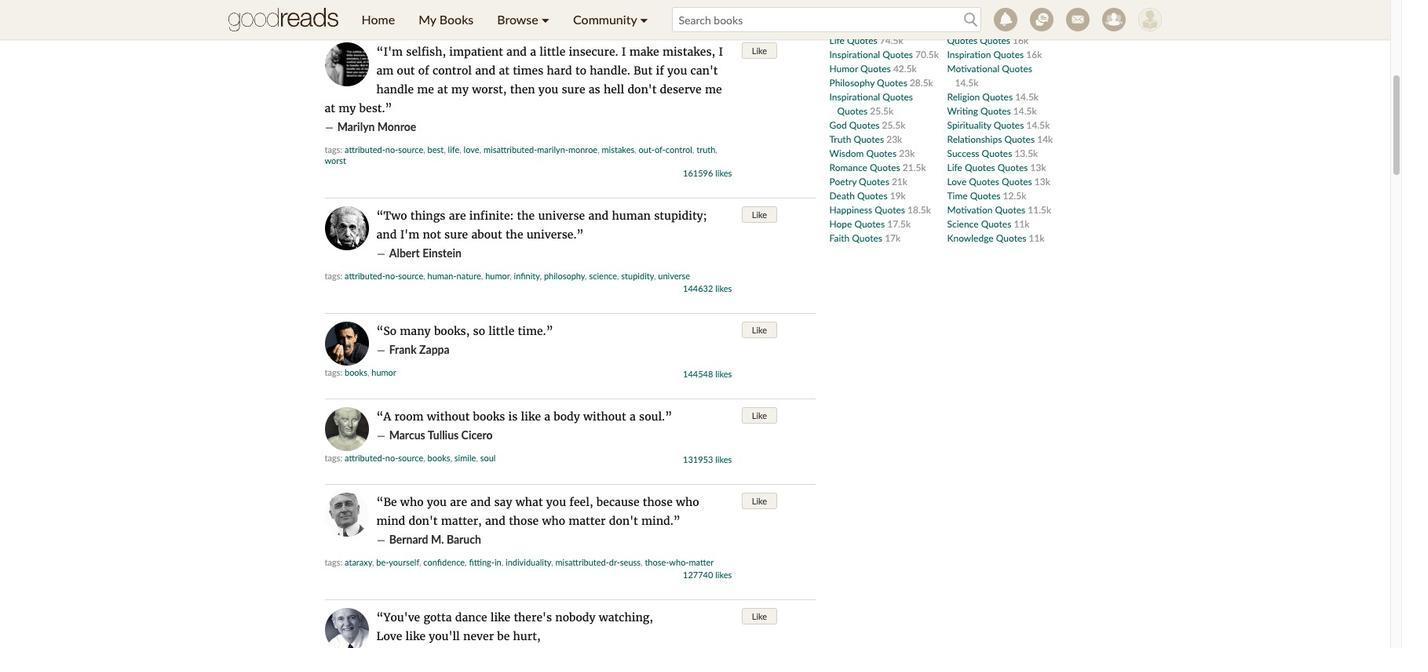 Task type: locate. For each thing, give the bounding box(es) containing it.
my books
[[419, 12, 474, 27]]

0 horizontal spatial 17k
[[885, 232, 901, 244]]

0 horizontal spatial i
[[622, 45, 626, 59]]

at down i'm selfish, impatient and a little insecure. i make mistakes, i am out of control image
[[325, 101, 335, 115]]

6 like from the top
[[752, 612, 768, 622]]

attributed- inside tags: attributed-no-source , best , life , love , misattributed-marilyn-monroe , mistakes , out-of-control , truth , worst 161596 likes
[[345, 145, 386, 155]]

so
[[473, 324, 485, 339]]

gotta
[[424, 611, 452, 625]]

4 like link from the top
[[742, 408, 778, 424]]

motivational quotes link
[[948, 63, 1033, 74]]

friend requests image
[[1102, 8, 1126, 31]]

1 vertical spatial humor link
[[372, 368, 397, 378]]

6 likes from the top
[[716, 570, 732, 581]]

3 source from the top
[[399, 453, 424, 463]]

to
[[576, 64, 587, 78]]

― left "marilyn"
[[325, 120, 334, 134]]

truth link
[[697, 145, 716, 155]]

1 vertical spatial at
[[438, 82, 448, 97]]

0 vertical spatial inspirational
[[830, 48, 881, 60]]

2 inspirational from the top
[[830, 91, 881, 103]]

like down "you've
[[406, 630, 426, 644]]

, left confidence link
[[419, 558, 421, 568]]

are inside "be who you are and say what you feel, because those who mind don't matter, and those who matter don't mind." ― bernard m. baruch
[[450, 496, 467, 510]]

knowledge quotes link
[[948, 232, 1029, 244]]

books down tullius
[[428, 453, 451, 463]]

3 likes from the top
[[716, 284, 732, 294]]

matter up 127740 in the bottom of the page
[[689, 558, 714, 568]]

no-
[[386, 145, 399, 155], [386, 271, 399, 281], [386, 453, 399, 463]]

matter down feel,
[[569, 515, 606, 529]]

am
[[377, 64, 394, 78]]

don't
[[628, 82, 657, 97], [409, 515, 438, 529], [609, 515, 638, 529]]

motivation quotes link
[[948, 204, 1028, 216]]

sure up the einstein
[[445, 228, 468, 242]]

mind
[[377, 515, 406, 529]]

2 vertical spatial books
[[428, 453, 451, 463]]

success
[[948, 147, 980, 159]]

inspirational inside inspirational quotes quotes
[[830, 91, 881, 103]]

individuality link
[[506, 558, 552, 568]]

1 vertical spatial universe
[[659, 271, 691, 281]]

little inside "so many books, so little time." ― frank zappa
[[489, 324, 515, 339]]

tags: down the albert einstein image
[[325, 271, 343, 281]]

1 vertical spatial books
[[473, 410, 505, 424]]

1 vertical spatial attributed-
[[345, 271, 386, 281]]

no- inside tags: attributed-no-source , human-nature , humor , infinity , philosophy , science , stupidity , universe 144632 likes
[[386, 271, 399, 281]]

0 horizontal spatial ▾
[[542, 12, 550, 27]]

Search for a tag text field
[[830, 0, 1011, 3]]

control inside "i'm selfish, impatient and a little insecure. i make mistakes, i am out of control and at times hard to handle. but if you can't handle me at my worst, then you sure as hell don't deserve me at my best." ― marilyn monroe
[[433, 64, 472, 78]]

2 vertical spatial attributed-no-source link
[[345, 453, 424, 463]]

tags: inside tags: ataraxy , be-yourself , confidence , fitting-in , individuality , misattributed-dr-seuss , those-who-matter 127740 likes
[[325, 558, 343, 568]]

humor link right nature
[[486, 271, 510, 281]]

attributed- for "i'm selfish, impatient and a little insecure. i make mistakes, i am out of control and at times hard to handle. but if you can't handle me at my worst, then you sure as hell don't deserve me at my best."
[[345, 145, 386, 155]]

4 like from the top
[[752, 411, 768, 421]]

universe up universe."
[[538, 209, 585, 223]]

motivational
[[948, 63, 1000, 74]]

3 like link from the top
[[742, 322, 778, 339]]

infinity link
[[514, 271, 540, 281]]

2 horizontal spatial love
[[948, 176, 967, 187]]

5 like from the top
[[752, 496, 768, 507]]

1 no- from the top
[[386, 145, 399, 155]]

likes inside tags: attributed-no-source , human-nature , humor , infinity , philosophy , science , stupidity , universe 144632 likes
[[716, 284, 732, 294]]

like for "you've gotta dance like there's nobody watching,
[[752, 612, 768, 622]]

quotes down inspirational quotes link at right top
[[861, 63, 891, 74]]

attributed-no-source link for "a room without books is like a body without a soul."
[[345, 453, 424, 463]]

like for "i'm selfish, impatient and a little insecure. i make mistakes, i am out of control and at times hard to handle. but if you can't handle me at my worst, then you sure as hell don't deserve me at my best."
[[752, 46, 768, 56]]

, left be-
[[372, 558, 374, 568]]

likes right 131953
[[716, 455, 732, 465]]

1 horizontal spatial i
[[719, 45, 724, 59]]

attributed- inside tags: attributed-no-source , human-nature , humor , infinity , philosophy , science , stupidity , universe 144632 likes
[[345, 271, 386, 281]]

a up times
[[530, 45, 537, 59]]

0 horizontal spatial who
[[401, 496, 424, 510]]

17k down 17.5k
[[885, 232, 901, 244]]

0 horizontal spatial matter
[[569, 515, 606, 529]]

2 vertical spatial attributed-
[[345, 453, 386, 463]]

don't down because
[[609, 515, 638, 529]]

without up tullius
[[427, 410, 470, 424]]

tags: inside tags: attributed-no-source , human-nature , humor , infinity , philosophy , science , stupidity , universe 144632 likes
[[325, 271, 343, 281]]

william w. purkey image
[[325, 609, 369, 649]]

quotes up knowledge quotes link
[[982, 218, 1012, 230]]

albert
[[389, 247, 420, 260]]

inspirational down philosophy
[[830, 91, 881, 103]]

Search for books to add to your shelves search field
[[672, 7, 982, 32]]

source down albert
[[399, 271, 424, 281]]

writing
[[948, 105, 979, 117]]

fitting-in link
[[469, 558, 502, 568]]

1 horizontal spatial like
[[491, 611, 511, 625]]

no- down monroe
[[386, 145, 399, 155]]

like link for "so many books, so little time."
[[742, 322, 778, 339]]

not
[[423, 228, 441, 242]]

tags: down marcus tullius cicero image
[[325, 453, 343, 463]]

are
[[449, 209, 466, 223], [450, 496, 467, 510]]

and left human at the top of page
[[589, 209, 609, 223]]

2 no- from the top
[[386, 271, 399, 281]]

worst,
[[472, 82, 507, 97]]

is
[[509, 410, 518, 424]]

1 horizontal spatial misattributed-
[[556, 558, 609, 568]]

likes right 127740 in the bottom of the page
[[716, 570, 732, 581]]

time."
[[518, 324, 553, 339]]

a left soul."
[[630, 410, 636, 424]]

1 horizontal spatial matter
[[689, 558, 714, 568]]

little inside "i'm selfish, impatient and a little insecure. i make mistakes, i am out of control and at times hard to handle. but if you can't handle me at my worst, then you sure as hell don't deserve me at my best." ― marilyn monroe
[[540, 45, 566, 59]]

source left best link
[[399, 145, 424, 155]]

0 horizontal spatial at
[[325, 101, 335, 115]]

11k
[[1014, 218, 1030, 230], [1029, 232, 1045, 244]]

little right "so" at left
[[489, 324, 515, 339]]

1 vertical spatial 13k
[[1035, 176, 1051, 187]]

2 horizontal spatial books
[[473, 410, 505, 424]]

matter inside tags: ataraxy , be-yourself , confidence , fitting-in , individuality , misattributed-dr-seuss , those-who-matter 127740 likes
[[689, 558, 714, 568]]

0 horizontal spatial universe
[[538, 209, 585, 223]]

who
[[401, 496, 424, 510], [676, 496, 700, 510], [542, 515, 566, 529]]

1 vertical spatial no-
[[386, 271, 399, 281]]

things
[[411, 209, 446, 223]]

1 vertical spatial 17k
[[885, 232, 901, 244]]

then
[[510, 82, 535, 97]]

inspirational down life quotes link
[[830, 48, 881, 60]]

― inside "i'm selfish, impatient and a little insecure. i make mistakes, i am out of control and at times hard to handle. but if you can't handle me at my worst, then you sure as hell don't deserve me at my best." ― marilyn monroe
[[325, 120, 334, 134]]

2 vertical spatial source
[[399, 453, 424, 463]]

1 vertical spatial inspirational
[[830, 91, 881, 103]]

seuss
[[620, 558, 641, 568]]

1 vertical spatial life
[[830, 34, 845, 46]]

1 horizontal spatial humor
[[486, 271, 510, 281]]

5 like link from the top
[[742, 493, 778, 510]]

1 horizontal spatial 17k
[[1033, 20, 1049, 32]]

likes right the 144632
[[716, 284, 732, 294]]

make
[[630, 45, 660, 59]]

0 horizontal spatial control
[[433, 64, 472, 78]]

quotes down 19k
[[875, 204, 906, 216]]

1 like link from the top
[[742, 42, 778, 59]]

1 vertical spatial attributed-no-source link
[[345, 271, 424, 281]]

deserve
[[660, 82, 702, 97]]

inspiration quotes link
[[948, 48, 1027, 60]]

0 vertical spatial little
[[540, 45, 566, 59]]

1 vertical spatial love
[[948, 176, 967, 187]]

i left make
[[622, 45, 626, 59]]

philosophy
[[830, 77, 875, 88]]

3 like from the top
[[752, 325, 768, 335]]

attributed- for "two things are infinite: the universe and human stupidity; and i'm not sure about the universe."
[[345, 271, 386, 281]]

1 vertical spatial humor
[[372, 368, 397, 378]]

0 vertical spatial universe
[[538, 209, 585, 223]]

5 tags: from the top
[[325, 558, 343, 568]]

2 tags: from the top
[[325, 271, 343, 281]]

1 horizontal spatial at
[[438, 82, 448, 97]]

at down selfish,
[[438, 82, 448, 97]]

life inside love quotes 94k life quotes 74.5k inspirational quotes 70.5k humor quotes 42.5k philosophy quotes 28.5k
[[830, 34, 845, 46]]

0 vertical spatial books link
[[345, 368, 368, 378]]

god quotes link
[[830, 119, 883, 131]]

― down "a
[[377, 429, 386, 443]]

attributed- down marcus tullius cicero image
[[345, 453, 386, 463]]

attributed-
[[345, 145, 386, 155], [345, 271, 386, 281], [345, 453, 386, 463]]

1 vertical spatial matter
[[689, 558, 714, 568]]

of-
[[655, 145, 666, 155]]

misattributed- right love link
[[484, 145, 538, 155]]

0 vertical spatial books
[[345, 368, 368, 378]]

likes right 144548
[[716, 369, 732, 379]]

2 like from the top
[[752, 210, 768, 220]]

relationships quotes link
[[948, 133, 1038, 145]]

love up life quotes link
[[830, 20, 849, 32]]

mind."
[[642, 515, 681, 529]]

1 vertical spatial little
[[489, 324, 515, 339]]

like for "a room without books is like a body without a soul."
[[752, 411, 768, 421]]

1 attributed-no-source link from the top
[[345, 145, 424, 155]]

1 source from the top
[[399, 145, 424, 155]]

0 vertical spatial 23k
[[887, 133, 903, 145]]

like for "two things are infinite: the universe and human stupidity; and i'm not sure about the universe."
[[752, 210, 768, 220]]

love up "time"
[[948, 176, 967, 187]]

menu
[[350, 0, 660, 39]]

life quotes quotes link
[[948, 162, 1031, 173]]

0 horizontal spatial books
[[345, 368, 368, 378]]

1 vertical spatial like
[[491, 611, 511, 625]]

hope
[[830, 218, 853, 230]]

1 vertical spatial those
[[509, 515, 539, 529]]

lessons
[[965, 20, 998, 32]]

but
[[634, 64, 653, 78]]

13k down 13.5k at the top right of the page
[[1031, 162, 1047, 173]]

None submit
[[1014, 0, 1060, 4]]

, left 'science'
[[585, 271, 587, 281]]

2 ▾ from the left
[[640, 12, 648, 27]]

, left stupidity link
[[617, 271, 619, 281]]

1 horizontal spatial books
[[428, 453, 451, 463]]

tags: for "be who you are and say what you feel, because those who mind don't matter, and those who matter don't mind."
[[325, 558, 343, 568]]

romance quotes link
[[830, 162, 903, 173]]

no- for "i'm selfish, impatient and a little insecure. i make mistakes, i am out of control and at times hard to handle. but if you can't handle me at my worst, then you sure as hell don't deserve me at my best."
[[386, 145, 399, 155]]

2 horizontal spatial like
[[521, 410, 541, 424]]

144632
[[683, 284, 714, 294]]

0 vertical spatial attributed-no-source link
[[345, 145, 424, 155]]

the
[[517, 209, 535, 223], [506, 228, 524, 242]]

universe up the 144632
[[659, 271, 691, 281]]

0 horizontal spatial love
[[377, 630, 402, 644]]

0 vertical spatial love
[[830, 20, 849, 32]]

quotes up happiness quotes link
[[858, 190, 888, 202]]

2 source from the top
[[399, 271, 424, 281]]

2 attributed- from the top
[[345, 271, 386, 281]]

are inside the "two things are infinite: the universe and human stupidity; and i'm not sure about the universe." ― albert einstein
[[449, 209, 466, 223]]

likes right 161596
[[716, 168, 732, 178]]

love quotes link
[[830, 20, 885, 32]]

▾ up make
[[640, 12, 648, 27]]

1 vertical spatial 23k
[[900, 147, 915, 159]]

who-
[[670, 558, 689, 568]]

source down "marcus"
[[399, 453, 424, 463]]

6 like link from the top
[[742, 609, 778, 625]]

marcus tullius cicero image
[[325, 408, 369, 452]]

16k down "notifications" icon
[[1013, 34, 1029, 46]]

like for "so many books, so little time."
[[752, 325, 768, 335]]

0 vertical spatial sure
[[562, 82, 586, 97]]

0 horizontal spatial books link
[[345, 368, 368, 378]]

philosophy link
[[544, 271, 585, 281]]

my left worst,
[[452, 82, 469, 97]]

70.5k
[[916, 48, 939, 60]]

in
[[495, 558, 502, 568]]

1 attributed- from the top
[[345, 145, 386, 155]]

1 tags: from the top
[[325, 145, 343, 155]]

the right about
[[506, 228, 524, 242]]

quotes
[[852, 20, 882, 32], [1000, 20, 1031, 32], [848, 34, 878, 46], [948, 34, 978, 46], [981, 34, 1011, 46], [883, 48, 914, 60], [994, 48, 1024, 60], [861, 63, 891, 74], [1003, 63, 1033, 74], [878, 77, 908, 88], [883, 91, 914, 103], [983, 91, 1013, 103], [838, 105, 868, 117], [981, 105, 1012, 117], [850, 119, 880, 131], [994, 119, 1025, 131], [854, 133, 885, 145], [1005, 133, 1035, 145], [867, 147, 897, 159], [982, 147, 1013, 159], [870, 162, 901, 173], [965, 162, 996, 173], [998, 162, 1029, 173], [859, 176, 890, 187], [970, 176, 1000, 187], [1002, 176, 1033, 187], [858, 190, 888, 202], [971, 190, 1001, 202], [875, 204, 906, 216], [996, 204, 1026, 216], [855, 218, 885, 230], [982, 218, 1012, 230], [853, 232, 883, 244], [997, 232, 1027, 244]]

at
[[499, 64, 510, 78], [438, 82, 448, 97], [325, 101, 335, 115]]

16k down my group discussions image
[[1027, 48, 1043, 60]]

"a
[[377, 410, 391, 424]]

the right 'infinite:'
[[517, 209, 535, 223]]

, left best link
[[424, 145, 426, 155]]

0 horizontal spatial me
[[417, 82, 434, 97]]

2 like link from the top
[[742, 207, 778, 223]]

1 vertical spatial are
[[450, 496, 467, 510]]

0 horizontal spatial those
[[509, 515, 539, 529]]

, down frank zappa image
[[368, 368, 370, 378]]

monroe
[[378, 120, 417, 134]]

books
[[440, 12, 474, 27]]

those-
[[645, 558, 670, 568]]

quotes down life lessons quotes link
[[981, 34, 1011, 46]]

4 likes from the top
[[716, 369, 732, 379]]

1 ▾ from the left
[[542, 12, 550, 27]]

sure inside "i'm selfish, impatient and a little insecure. i make mistakes, i am out of control and at times hard to handle. but if you can't handle me at my worst, then you sure as hell don't deserve me at my best." ― marilyn monroe
[[562, 82, 586, 97]]

worst link
[[325, 156, 346, 166]]

source
[[399, 145, 424, 155], [399, 271, 424, 281], [399, 453, 424, 463]]

soul
[[480, 453, 496, 463]]

0 horizontal spatial humor link
[[372, 368, 397, 378]]

2 me from the left
[[705, 82, 722, 97]]

169355 likes
[[683, 4, 732, 14]]

worst
[[325, 156, 346, 166]]

2 attributed-no-source link from the top
[[345, 271, 424, 281]]

0 vertical spatial no-
[[386, 145, 399, 155]]

"two
[[377, 209, 407, 223]]

1 horizontal spatial who
[[542, 515, 566, 529]]

, left the truth
[[693, 145, 695, 155]]

, left philosophy
[[540, 271, 542, 281]]

humor
[[830, 63, 859, 74]]

feel,
[[570, 496, 594, 510]]

0 horizontal spatial little
[[489, 324, 515, 339]]

0 vertical spatial humor
[[486, 271, 510, 281]]

likes
[[716, 4, 732, 14], [716, 168, 732, 178], [716, 284, 732, 294], [716, 369, 732, 379], [716, 455, 732, 465], [716, 570, 732, 581]]

as
[[589, 82, 601, 97]]

127740 likes link
[[683, 570, 732, 581]]

universe link
[[659, 271, 691, 281]]

, left those-
[[641, 558, 643, 568]]

simile
[[455, 453, 476, 463]]

2 horizontal spatial who
[[676, 496, 700, 510]]

0 vertical spatial humor link
[[486, 271, 510, 281]]

control inside tags: attributed-no-source , best , life , love , misattributed-marilyn-monroe , mistakes , out-of-control , truth , worst 161596 likes
[[666, 145, 693, 155]]

1 horizontal spatial me
[[705, 82, 722, 97]]

1 horizontal spatial without
[[584, 410, 627, 424]]

love inside "you've gotta dance like there's nobody watching, love like you'll never be hurt,
[[377, 630, 402, 644]]

17k inside god quotes 25.5k truth quotes 23k wisdom quotes 23k romance quotes 21.5k poetry quotes 21k death quotes 19k happiness quotes 18.5k hope quotes 17.5k faith quotes 17k
[[885, 232, 901, 244]]

quotes down success quotes "link"
[[965, 162, 996, 173]]

2 likes from the top
[[716, 168, 732, 178]]

philosophy
[[544, 271, 585, 281]]

attributed-no-source link down "marcus"
[[345, 453, 424, 463]]

tags: left the ataraxy link
[[325, 558, 343, 568]]

like link
[[742, 42, 778, 59], [742, 207, 778, 223], [742, 322, 778, 339], [742, 408, 778, 424], [742, 493, 778, 510], [742, 609, 778, 625]]

quotes up motivational quotes 'link'
[[994, 48, 1024, 60]]

0 horizontal spatial without
[[427, 410, 470, 424]]

"two things are infinite: the universe and human stupidity; and i'm not sure about the universe." ― albert einstein
[[377, 209, 707, 261]]

1 horizontal spatial humor link
[[486, 271, 510, 281]]

source inside tags: attributed-no-source , best , life , love , misattributed-marilyn-monroe , mistakes , out-of-control , truth , worst 161596 likes
[[399, 145, 424, 155]]

i'm selfish, impatient and a little insecure. i make mistakes, i am out of control image
[[325, 42, 369, 100]]

those down 'what'
[[509, 515, 539, 529]]

2 vertical spatial no-
[[386, 453, 399, 463]]

1 horizontal spatial little
[[540, 45, 566, 59]]

1 vertical spatial my
[[339, 101, 356, 115]]

1 vertical spatial control
[[666, 145, 693, 155]]

11.5k
[[1028, 204, 1052, 216]]

1 vertical spatial source
[[399, 271, 424, 281]]

1 inspirational from the top
[[830, 48, 881, 60]]

a inside "i'm selfish, impatient and a little insecure. i make mistakes, i am out of control and at times hard to handle. but if you can't handle me at my worst, then you sure as hell don't deserve me at my best." ― marilyn monroe
[[530, 45, 537, 59]]

you
[[668, 64, 688, 78], [539, 82, 559, 97], [427, 496, 447, 510], [547, 496, 566, 510]]

0 vertical spatial source
[[399, 145, 424, 155]]

tags: inside tags: attributed-no-source , best , life , love , misattributed-marilyn-monroe , mistakes , out-of-control , truth , worst 161596 likes
[[325, 145, 343, 155]]

3 attributed-no-source link from the top
[[345, 453, 424, 463]]

0 horizontal spatial misattributed-
[[484, 145, 538, 155]]

my up "marilyn"
[[339, 101, 356, 115]]

0 horizontal spatial sure
[[445, 228, 468, 242]]

0 vertical spatial attributed-
[[345, 145, 386, 155]]

1 vertical spatial 25.5k
[[883, 119, 906, 131]]

0 vertical spatial control
[[433, 64, 472, 78]]

0 vertical spatial like
[[521, 410, 541, 424]]

0 horizontal spatial a
[[530, 45, 537, 59]]

what
[[516, 496, 543, 510]]

1 vertical spatial sure
[[445, 228, 468, 242]]

0 vertical spatial those
[[643, 496, 673, 510]]

about
[[472, 228, 503, 242]]

notifications image
[[994, 8, 1018, 31]]

books up cicero at the left of the page
[[473, 410, 505, 424]]

1 horizontal spatial love
[[830, 20, 849, 32]]

hard
[[547, 64, 572, 78]]

of
[[418, 64, 429, 78]]

23k up 21.5k
[[900, 147, 915, 159]]

no- inside tags: attributed-no-source , best , life , love , misattributed-marilyn-monroe , mistakes , out-of-control , truth , worst 161596 likes
[[386, 145, 399, 155]]

baruch
[[447, 533, 481, 547]]

25.5k up god quotes link
[[871, 105, 894, 117]]

1 like from the top
[[752, 46, 768, 56]]

2 without from the left
[[584, 410, 627, 424]]

misattributed- left seuss
[[556, 558, 609, 568]]

books,
[[434, 324, 470, 339]]

universe inside tags: attributed-no-source , human-nature , humor , infinity , philosophy , science , stupidity , universe 144632 likes
[[659, 271, 691, 281]]

1 horizontal spatial universe
[[659, 271, 691, 281]]

tags: attributed-no-source , books , simile , soul
[[325, 453, 496, 463]]

23k up wisdom quotes link
[[887, 133, 903, 145]]

source for not
[[399, 271, 424, 281]]

0 vertical spatial matter
[[569, 515, 606, 529]]

like right the is
[[521, 410, 541, 424]]

love inside love quotes 94k life quotes 74.5k inspirational quotes 70.5k humor quotes 42.5k philosophy quotes 28.5k
[[830, 20, 849, 32]]

quotes down love quotes link
[[848, 34, 878, 46]]

home
[[362, 12, 395, 27]]

mistakes,
[[663, 45, 716, 59]]

attributed-no-source link for "i'm selfish, impatient and a little insecure. i make mistakes, i am out of control and at times hard to handle. but if you can't handle me at my worst, then you sure as hell don't deserve me at my best."
[[345, 145, 424, 155]]

attributed- down the albert einstein image
[[345, 271, 386, 281]]

likes right 169355
[[716, 4, 732, 14]]

my group discussions image
[[1030, 8, 1054, 31]]

2 vertical spatial life
[[948, 162, 963, 173]]

humor link
[[486, 271, 510, 281], [372, 368, 397, 378]]

2 i from the left
[[719, 45, 724, 59]]

1 vertical spatial 16k
[[1027, 48, 1043, 60]]

source inside tags: attributed-no-source , human-nature , humor , infinity , philosophy , science , stupidity , universe 144632 likes
[[399, 271, 424, 281]]

test dummy image
[[1139, 8, 1162, 31]]

control left truth link
[[666, 145, 693, 155]]

― inside the "two things are infinite: the universe and human stupidity; and i'm not sure about the universe." ― albert einstein
[[377, 247, 386, 261]]

control right of
[[433, 64, 472, 78]]

universe."
[[527, 228, 584, 242]]

tags: for "i'm selfish, impatient and a little insecure. i make mistakes, i am out of control and at times hard to handle. but if you can't handle me at my worst, then you sure as hell don't deserve me at my best."
[[325, 145, 343, 155]]



Task type: vqa. For each thing, say whether or not it's contained in the screenshot.


Task type: describe. For each thing, give the bounding box(es) containing it.
don't inside "i'm selfish, impatient and a little insecure. i make mistakes, i am out of control and at times hard to handle. but if you can't handle me at my worst, then you sure as hell don't deserve me at my best." ― marilyn monroe
[[628, 82, 657, 97]]

inspiration
[[948, 48, 992, 60]]

94k
[[885, 20, 900, 32]]

yourself
[[389, 558, 419, 568]]

, left soul link
[[476, 453, 478, 463]]

source for am
[[399, 145, 424, 155]]

0 vertical spatial 16k
[[1013, 34, 1029, 46]]

because
[[597, 496, 640, 510]]

, down "marcus"
[[424, 453, 426, 463]]

and up times
[[507, 45, 527, 59]]

3 tags: from the top
[[325, 368, 343, 378]]

like link for "two things are infinite: the universe and human stupidity; and i'm not sure about the universe."
[[742, 207, 778, 223]]

you left feel,
[[547, 496, 566, 510]]

1 vertical spatial the
[[506, 228, 524, 242]]

, left love
[[460, 145, 462, 155]]

best."
[[359, 101, 392, 115]]

dance
[[455, 611, 487, 625]]

books inside "a room without books is like a body without a soul." ― marcus tullius cicero
[[473, 410, 505, 424]]

74.5k
[[880, 34, 904, 46]]

inspirational quotes quotes
[[830, 91, 914, 117]]

impatient
[[450, 45, 503, 59]]

quotes right lessons
[[1000, 20, 1031, 32]]

cicero
[[462, 429, 493, 442]]

and up worst,
[[475, 64, 496, 78]]

, left universe link
[[654, 271, 656, 281]]

25.5k inside god quotes 25.5k truth quotes 23k wisdom quotes 23k romance quotes 21.5k poetry quotes 21k death quotes 19k happiness quotes 18.5k hope quotes 17.5k faith quotes 17k
[[883, 119, 906, 131]]

don't up m.
[[409, 515, 438, 529]]

1 i from the left
[[622, 45, 626, 59]]

quotes down 13.5k at the top right of the page
[[998, 162, 1029, 173]]

, up 161596 likes link
[[716, 145, 718, 155]]

hurt,
[[513, 630, 541, 644]]

sure inside the "two things are infinite: the universe and human stupidity; and i'm not sure about the universe." ― albert einstein
[[445, 228, 468, 242]]

2 horizontal spatial a
[[630, 410, 636, 424]]

stupidity
[[622, 271, 654, 281]]

misattributed-dr-seuss link
[[556, 558, 641, 568]]

tags: attributed-no-source , human-nature , humor , infinity , philosophy , science , stupidity , universe 144632 likes
[[325, 271, 732, 294]]

my
[[419, 12, 437, 27]]

, left infinity link
[[510, 271, 512, 281]]

3 no- from the top
[[386, 453, 399, 463]]

12.5k
[[1004, 190, 1027, 202]]

like for "be who you are and say what you feel, because those who mind don't matter, and those who matter don't mind."
[[752, 496, 768, 507]]

"be
[[377, 496, 397, 510]]

science quotes link
[[948, 218, 1014, 230]]

those-who-matter link
[[645, 558, 714, 568]]

bernard m. baruch image
[[325, 493, 369, 537]]

religion quotes link
[[948, 91, 1016, 103]]

2 vertical spatial like
[[406, 630, 426, 644]]

161596
[[683, 168, 714, 178]]

131953
[[683, 455, 714, 465]]

no- for "two things are infinite: the universe and human stupidity; and i'm not sure about the universe."
[[386, 271, 399, 281]]

browse ▾
[[497, 12, 550, 27]]

quotes up inspiration
[[948, 34, 978, 46]]

poetry quotes link
[[830, 176, 892, 187]]

, left human-
[[424, 271, 426, 281]]

misattributed- inside tags: ataraxy , be-yourself , confidence , fitting-in , individuality , misattributed-dr-seuss , those-who-matter 127740 likes
[[556, 558, 609, 568]]

quotes down happiness quotes link
[[855, 218, 885, 230]]

happiness
[[830, 204, 873, 216]]

tullius
[[428, 429, 459, 442]]

Search books text field
[[672, 7, 982, 32]]

quotes up motivation quotes link
[[971, 190, 1001, 202]]

time quotes link
[[948, 190, 1004, 202]]

quotes down science quotes link
[[997, 232, 1027, 244]]

"so
[[377, 324, 397, 339]]

quotes down the 74.5k
[[883, 48, 914, 60]]

happiness quotes link
[[830, 204, 908, 216]]

0 horizontal spatial my
[[339, 101, 356, 115]]

humor inside tags: attributed-no-source , human-nature , humor , infinity , philosophy , science , stupidity , universe 144632 likes
[[486, 271, 510, 281]]

romance
[[830, 162, 868, 173]]

quotes up relationships quotes link
[[994, 119, 1025, 131]]

human-nature link
[[428, 271, 481, 281]]

like link for "i'm selfish, impatient and a little insecure. i make mistakes, i am out of control and at times hard to handle. but if you can't handle me at my worst, then you sure as hell don't deserve me at my best."
[[742, 42, 778, 59]]

likes inside tags: attributed-no-source , best , life , love , misattributed-marilyn-monroe , mistakes , out-of-control , truth , worst 161596 likes
[[716, 168, 732, 178]]

ataraxy link
[[345, 558, 372, 568]]

bernard
[[389, 533, 429, 547]]

quotes up god quotes link
[[838, 105, 868, 117]]

like inside "a room without books is like a body without a soul." ― marcus tullius cicero
[[521, 410, 541, 424]]

0 horizontal spatial humor
[[372, 368, 397, 378]]

inspirational quotes link
[[830, 48, 916, 60]]

you down "hard"
[[539, 82, 559, 97]]

and down 'say'
[[485, 515, 506, 529]]

3 attributed- from the top
[[345, 453, 386, 463]]

quotes up 'romance quotes' 'link'
[[867, 147, 897, 159]]

tags: attributed-no-source , best , life , love , misattributed-marilyn-monroe , mistakes , out-of-control , truth , worst 161596 likes
[[325, 145, 732, 178]]

17k inside life lessons quotes 17k quotes quotes 16k inspiration quotes 16k motivational quotes 14.5k religion quotes 14.5k writing quotes 14.5k spirituality quotes 14.5k relationships quotes 14k success quotes 13.5k life quotes quotes 13k love quotes quotes 13k time quotes 12.5k motivation quotes 11.5k science quotes 11k knowledge quotes 11k
[[1033, 20, 1049, 32]]

quotes up 12.5k
[[1002, 176, 1033, 187]]

spirituality quotes link
[[948, 119, 1027, 131]]

handle
[[377, 82, 414, 97]]

quotes up wisdom quotes link
[[854, 133, 885, 145]]

misattributed- inside tags: attributed-no-source , best , life , love , misattributed-marilyn-monroe , mistakes , out-of-control , truth , worst 161596 likes
[[484, 145, 538, 155]]

18.5k
[[908, 204, 932, 216]]

1 me from the left
[[417, 82, 434, 97]]

0 vertical spatial 13k
[[1031, 162, 1047, 173]]

21.5k
[[903, 162, 927, 173]]

stupidity;
[[655, 209, 707, 223]]

quotes down 'romance quotes' 'link'
[[859, 176, 890, 187]]

faith quotes link
[[830, 232, 885, 244]]

quotes down 42.5k
[[878, 77, 908, 88]]

"be who you are and say what you feel, because those who mind don't matter, and those who matter don't mind." ― bernard m. baruch
[[377, 496, 700, 548]]

17.5k
[[888, 218, 911, 230]]

0 vertical spatial 25.5k
[[871, 105, 894, 117]]

0 vertical spatial life
[[948, 20, 963, 32]]

161596 likes link
[[683, 168, 732, 178]]

love quotes 94k life quotes 74.5k inspirational quotes 70.5k humor quotes 42.5k philosophy quotes 28.5k
[[830, 20, 939, 88]]

, left fitting-
[[465, 558, 467, 568]]

144548 likes
[[683, 369, 732, 379]]

faith
[[830, 232, 850, 244]]

quotes up the 21k
[[870, 162, 901, 173]]

life lessons quotes link
[[948, 20, 1033, 32]]

quotes down relationships quotes link
[[982, 147, 1013, 159]]

love
[[464, 145, 480, 155]]

life quotes link
[[830, 34, 880, 46]]

community
[[573, 12, 637, 27]]

menu containing home
[[350, 0, 660, 39]]

, left out-
[[635, 145, 637, 155]]

1 vertical spatial 11k
[[1029, 232, 1045, 244]]

likes inside tags: ataraxy , be-yourself , confidence , fitting-in , individuality , misattributed-dr-seuss , those-who-matter 127740 likes
[[716, 570, 732, 581]]

inbox image
[[1066, 8, 1090, 31]]

ataraxy
[[345, 558, 372, 568]]

1 horizontal spatial books link
[[428, 453, 451, 463]]

― inside "so many books, so little time." ― frank zappa
[[377, 343, 386, 357]]

quotes up life quotes link
[[852, 20, 882, 32]]

times
[[513, 64, 544, 78]]

, down "be who you are and say what you feel, because those who mind don't matter, and those who matter don't mind." ― bernard m. baruch at the bottom
[[552, 558, 553, 568]]

quotes down 28.5k
[[883, 91, 914, 103]]

, right human-
[[481, 271, 483, 281]]

, right fitting-
[[502, 558, 504, 568]]

matter,
[[441, 515, 482, 529]]

0 vertical spatial my
[[452, 82, 469, 97]]

like link for "be who you are and say what you feel, because those who mind don't matter, and those who matter don't mind."
[[742, 493, 778, 510]]

like link for "you've gotta dance like there's nobody watching,
[[742, 609, 778, 625]]

"i'm
[[377, 45, 403, 59]]

hell
[[604, 82, 625, 97]]

tags: for "two things are infinite: the universe and human stupidity; and i'm not sure about the universe."
[[325, 271, 343, 281]]

1 likes from the top
[[716, 4, 732, 14]]

, left simile link
[[451, 453, 452, 463]]

1 without from the left
[[427, 410, 470, 424]]

dr-
[[609, 558, 620, 568]]

community ▾ button
[[562, 0, 660, 39]]

my books link
[[407, 0, 486, 39]]

2 horizontal spatial at
[[499, 64, 510, 78]]

1 horizontal spatial those
[[643, 496, 673, 510]]

fitting-
[[469, 558, 495, 568]]

― inside "a room without books is like a body without a soul." ― marcus tullius cicero
[[377, 429, 386, 443]]

28.5k
[[910, 77, 934, 88]]

i'm
[[400, 228, 420, 242]]

quotes down 12.5k
[[996, 204, 1026, 216]]

inspirational quotes quotes link
[[830, 91, 914, 117]]

you right if
[[668, 64, 688, 78]]

"you've
[[377, 611, 420, 625]]

and down "two
[[377, 228, 397, 242]]

watching,
[[599, 611, 654, 625]]

body
[[554, 410, 580, 424]]

browse
[[497, 12, 539, 27]]

truth quotes link
[[830, 133, 887, 145]]

say
[[494, 496, 513, 510]]

science
[[589, 271, 617, 281]]

attributed-no-source link for "two things are infinite: the universe and human stupidity; and i'm not sure about the universe."
[[345, 271, 424, 281]]

144548 likes link
[[683, 369, 732, 379]]

confidence link
[[424, 558, 465, 568]]

quotes up truth quotes link at the top of page
[[850, 119, 880, 131]]

infinite:
[[470, 209, 514, 223]]

quotes down hope quotes link
[[853, 232, 883, 244]]

127740
[[683, 570, 714, 581]]

5 likes from the top
[[716, 455, 732, 465]]

out-of-control link
[[639, 145, 693, 155]]

4 tags: from the top
[[325, 453, 343, 463]]

quotes up writing quotes link
[[983, 91, 1013, 103]]

quotes up spirituality quotes "link"
[[981, 105, 1012, 117]]

0 vertical spatial 11k
[[1014, 218, 1030, 230]]

truth
[[697, 145, 716, 155]]

― inside "be who you are and say what you feel, because those who mind don't matter, and those who matter don't mind." ― bernard m. baruch
[[377, 533, 386, 548]]

albert einstein image
[[325, 207, 369, 251]]

, left 'mistakes' at the top left of page
[[598, 145, 600, 155]]

169355
[[683, 4, 714, 14]]

▾ for browse ▾
[[542, 12, 550, 27]]

love inside life lessons quotes 17k quotes quotes 16k inspiration quotes 16k motivational quotes 14.5k religion quotes 14.5k writing quotes 14.5k spirituality quotes 14.5k relationships quotes 14k success quotes 13.5k life quotes quotes 13k love quotes quotes 13k time quotes 12.5k motivation quotes 11.5k science quotes 11k knowledge quotes 11k
[[948, 176, 967, 187]]

life lessons quotes 17k quotes quotes 16k inspiration quotes 16k motivational quotes 14.5k religion quotes 14.5k writing quotes 14.5k spirituality quotes 14.5k relationships quotes 14k success quotes 13.5k life quotes quotes 13k love quotes quotes 13k time quotes 12.5k motivation quotes 11.5k science quotes 11k knowledge quotes 11k
[[948, 20, 1054, 244]]

and left 'say'
[[471, 496, 491, 510]]

spirituality
[[948, 119, 992, 131]]

mistakes
[[602, 145, 635, 155]]

, left life
[[444, 145, 446, 155]]

quotes down inspiration quotes link
[[1003, 63, 1033, 74]]

131953 likes link
[[683, 455, 732, 465]]

love quotes quotes link
[[948, 176, 1035, 187]]

inspirational inside love quotes 94k life quotes 74.5k inspirational quotes 70.5k humor quotes 42.5k philosophy quotes 28.5k
[[830, 48, 881, 60]]

universe inside the "two things are infinite: the universe and human stupidity; and i'm not sure about the universe." ― albert einstein
[[538, 209, 585, 223]]

14k
[[1038, 133, 1054, 145]]

1 horizontal spatial a
[[545, 410, 551, 424]]

you up 'matter,'
[[427, 496, 447, 510]]

best link
[[428, 145, 444, 155]]

0 vertical spatial the
[[517, 209, 535, 223]]

matter inside "be who you are and say what you feel, because those who mind don't matter, and those who matter don't mind." ― bernard m. baruch
[[569, 515, 606, 529]]

, right life
[[480, 145, 482, 155]]

144632 likes link
[[683, 284, 732, 294]]

life
[[448, 145, 460, 155]]

▾ for community ▾
[[640, 12, 648, 27]]

science
[[948, 218, 979, 230]]

quotes up 13.5k at the top right of the page
[[1005, 133, 1035, 145]]

frank zappa image
[[325, 322, 369, 366]]

quotes down the life quotes quotes link
[[970, 176, 1000, 187]]

home link
[[350, 0, 407, 39]]

like link for "a room without books is like a body without a soul."
[[742, 408, 778, 424]]



